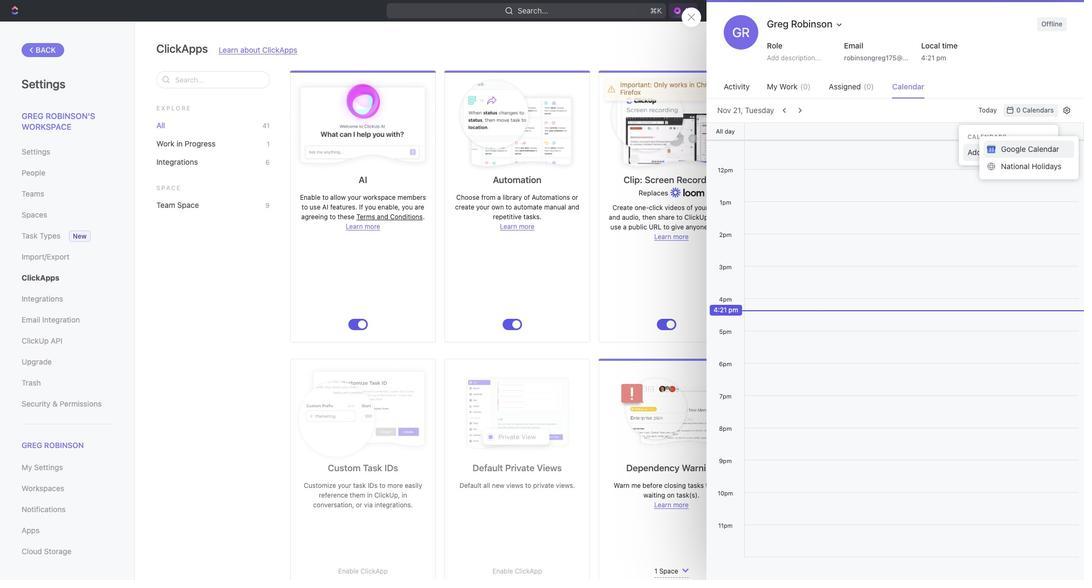 Task type: describe. For each thing, give the bounding box(es) containing it.
email for email robinsongreg175@gmail.com
[[844, 41, 863, 50]]

custom for sort
[[949, 265, 972, 273]]

Search... text field
[[175, 72, 264, 88]]

your inside add custom fields to your tasks to literally use clickup for anything: dates, phone numbers, emails, drop-downs, checkboxes, links, currencies, and numbers.
[[994, 194, 1007, 202]]

tasks inside add custom fields to your tasks to literally use clickup for anything: dates, phone numbers, emails, drop-downs, checkboxes, links, currencies, and numbers.
[[1009, 194, 1025, 202]]

permissions
[[60, 400, 102, 409]]

agreeing
[[301, 213, 328, 221]]

comments inside post replies to emails as threaded replies instead of new comments
[[843, 554, 875, 562]]

import/export
[[22, 252, 69, 262]]

cloud
[[22, 548, 42, 557]]

5pm
[[719, 329, 732, 336]]

create
[[613, 204, 633, 212]]

phone
[[923, 213, 942, 221]]

for
[[982, 203, 990, 211]]

instead inside post replies to emails as threaded replies instead of new comments
[[797, 554, 819, 562]]

team
[[156, 201, 175, 210]]

views
[[506, 482, 523, 490]]

1 vertical spatial upgrade link
[[22, 353, 113, 372]]

1 horizontal spatial upgrade link
[[937, 3, 988, 18]]

0 vertical spatial replies
[[790, 544, 810, 552]]

and down enable, at the left top
[[377, 213, 388, 221]]

easily
[[405, 482, 422, 490]]

0 horizontal spatial calendars
[[968, 133, 1007, 140]]

a inside create one-click videos of your screen and audio, then share to clickup tasks or use a public url to give anyone access. learn more
[[623, 223, 627, 231]]

alphabetically.
[[966, 275, 1010, 283]]

url
[[649, 223, 662, 231]]

0
[[1017, 106, 1021, 114]]

on
[[667, 492, 675, 500]]

holidays
[[1032, 162, 1062, 171]]

1
[[267, 140, 270, 148]]

and inside the important: only works in chrome and firefox
[[722, 81, 734, 89]]

dependency warning
[[626, 463, 717, 474]]

and inside add custom fields to your tasks to literally use clickup for anything: dates, phone numbers, emails, drop-downs, checkboxes, links, currencies, and numbers.
[[1021, 223, 1032, 231]]

add description... button
[[763, 52, 834, 65]]

dependency
[[626, 463, 680, 474]]

settings inside my settings link
[[34, 463, 63, 473]]

of inside create one-click videos of your screen and audio, then share to clickup tasks or use a public url to give anyone access. learn more
[[687, 204, 693, 212]]

trash
[[22, 379, 41, 388]]

tasks.
[[524, 213, 542, 221]]

0 horizontal spatial calendar
[[892, 82, 925, 91]]

learn more link for ai
[[346, 223, 380, 231]]

assigned
[[829, 82, 861, 91]]

make clickup more fun by using funny gifs in your comments, docs, and descriptons.
[[921, 482, 1039, 510]]

clickapps inside settings element
[[22, 273, 59, 283]]

a inside 'choose from a library of automations or create your own to automate manual and repetitive tasks. learn more'
[[497, 194, 501, 202]]

41
[[263, 122, 270, 130]]

1 horizontal spatial ai
[[359, 175, 367, 186]]

warn
[[614, 482, 630, 490]]

activity
[[724, 82, 750, 91]]

chrome
[[697, 81, 720, 89]]

are inside the enable to allow your workspace members to use ai features. if you enable, you are agreeing to these
[[415, 203, 424, 211]]

reference
[[319, 492, 348, 500]]

learn more link for dependency warning
[[654, 502, 689, 510]]

learn inside warn me before closing tasks that are waiting on task(s). learn more
[[654, 502, 671, 510]]

my for my settings
[[22, 463, 32, 473]]

gifs
[[929, 492, 940, 500]]

your inside customize your task ids to more easily reference them in clickup, in conversation, or via integrations.
[[338, 482, 351, 490]]

add calendar
[[968, 148, 1015, 157]]

local
[[921, 41, 940, 50]]

email integration
[[22, 316, 80, 325]]

before
[[643, 482, 662, 490]]

works
[[670, 81, 687, 89]]

9pm
[[719, 458, 732, 465]]

any
[[850, 194, 861, 202]]

to down enable on the left top
[[302, 203, 308, 211]]

in down easily
[[402, 492, 407, 500]]

use inside create one-click videos of your screen and audio, then share to clickup tasks or use a public url to give anyone access. learn more
[[610, 223, 621, 231]]

ids
[[368, 482, 378, 490]]

of inside 'choose from a library of automations or create your own to automate manual and repetitive tasks. learn more'
[[524, 194, 530, 202]]

google calendar button
[[984, 141, 1075, 158]]

10pm
[[718, 490, 733, 497]]

greg for greg robinson's workspace
[[22, 111, 44, 121]]

or inside 'choose from a library of automations or create your own to automate manual and repetitive tasks. learn more'
[[572, 194, 578, 202]]

add for add custom fields to your tasks to literally use clickup for anything: dates, phone numbers, emails, drop-downs, checkboxes, links, currencies, and numbers.
[[927, 194, 939, 202]]

new inside post replies to emails as threaded replies instead of new comments
[[829, 554, 841, 562]]

me
[[631, 482, 641, 490]]

1 horizontal spatial work
[[780, 82, 798, 91]]

more inside create one-click videos of your screen and audio, then share to clickup tasks or use a public url to give anyone access. learn more
[[673, 233, 689, 241]]

3pm
[[719, 264, 732, 271]]

apps link
[[22, 522, 113, 541]]

react
[[771, 194, 788, 202]]

12pm
[[718, 167, 733, 174]]

enable to allow your workspace members to use ai features. if you enable, you are agreeing to these
[[300, 194, 426, 221]]

6pm
[[719, 361, 732, 368]]

to right react
[[790, 194, 796, 202]]

currencies,
[[985, 223, 1019, 231]]

if
[[359, 203, 363, 211]]

tasks inside warn me before closing tasks that are waiting on task(s). learn more
[[688, 482, 704, 490]]

library
[[503, 194, 522, 202]]

0 vertical spatial custom
[[950, 175, 983, 186]]

progress
[[185, 139, 216, 148]]

screen
[[710, 204, 731, 212]]

space
[[177, 201, 199, 210]]

of inside sort custom fields manually instead of alphabetically.
[[958, 275, 965, 283]]

settings inside settings link
[[22, 147, 50, 156]]

storage
[[44, 548, 71, 557]]

0 calendars
[[1017, 106, 1054, 114]]

people
[[22, 168, 45, 177]]

default all new views to private views.
[[460, 482, 575, 490]]

terms and conditions link
[[356, 213, 423, 221]]

email for email integration
[[22, 316, 40, 325]]

learn more for the learn more link for ai
[[346, 223, 380, 231]]

conditions
[[390, 213, 423, 221]]

own
[[492, 203, 504, 211]]

choose
[[456, 194, 480, 202]]

task
[[353, 482, 366, 490]]

are inside warn me before closing tasks that are waiting on task(s). learn more
[[720, 482, 729, 490]]

clickup inside make clickup more fun by using funny gifs in your comments, docs, and descriptons.
[[940, 482, 963, 490]]

clickup api link
[[22, 332, 113, 351]]

numbers.
[[966, 232, 994, 241]]

0 vertical spatial settings
[[22, 77, 65, 91]]

trash link
[[22, 374, 113, 393]]

0 horizontal spatial using
[[832, 194, 848, 202]]

emails,
[[975, 213, 996, 221]]

learn inside create one-click videos of your screen and audio, then share to clickup tasks or use a public url to give anyone access. learn more
[[654, 233, 671, 241]]

8pm
[[719, 426, 732, 433]]

your inside the enable to allow your workspace members to use ai features. if you enable, you are agreeing to these
[[348, 194, 361, 202]]

google calendar
[[1001, 145, 1059, 154]]

spaces
[[22, 210, 47, 220]]

views.
[[556, 482, 575, 490]]

notifications
[[22, 506, 66, 515]]

learn more link down give
[[654, 233, 689, 241]]

upgrade inside settings element
[[22, 358, 52, 367]]

1 vertical spatial replies
[[775, 554, 795, 562]]

checkboxes,
[[928, 223, 966, 231]]

learn more for the learn more link on top of emails
[[809, 521, 843, 529]]

email robinsongreg175@gmail.com
[[844, 41, 935, 62]]

in left progress
[[177, 139, 183, 148]]

robinsongreg175@gmail.com
[[844, 54, 935, 62]]

national holidays
[[1001, 162, 1062, 171]]

integrations link
[[22, 290, 113, 309]]

recording
[[677, 175, 720, 186]]

and inside 'choose from a library of automations or create your own to automate manual and repetitive tasks. learn more'
[[568, 203, 579, 211]]

integrations.
[[375, 502, 413, 510]]

greg for greg robinson
[[22, 441, 42, 450]]

settings element
[[0, 22, 135, 581]]

new inside button
[[1007, 6, 1023, 15]]

create
[[455, 203, 474, 211]]

my work
[[767, 82, 798, 91]]

my for my work
[[767, 82, 778, 91]]

features.
[[330, 203, 357, 211]]

threaded
[[850, 544, 878, 552]]

notifications link
[[22, 501, 113, 520]]

1 horizontal spatial clickapps
[[156, 42, 208, 55]]

downs,
[[1015, 213, 1037, 221]]

more inside 'choose from a library of automations or create your own to automate manual and repetitive tasks. learn more'
[[519, 223, 535, 231]]

then
[[642, 214, 656, 222]]

manual
[[544, 203, 566, 211]]

google
[[1001, 145, 1026, 154]]



Task type: vqa. For each thing, say whether or not it's contained in the screenshot.
checkboxes,
yes



Task type: locate. For each thing, give the bounding box(es) containing it.
clip:
[[624, 175, 643, 186]]

to inside post replies to emails as threaded replies instead of new comments
[[812, 544, 818, 552]]

your down from
[[476, 203, 490, 211]]

greg up workspace
[[22, 111, 44, 121]]

1 horizontal spatial use
[[610, 223, 621, 231]]

1 horizontal spatial a
[[623, 223, 627, 231]]

learn more up emails
[[809, 521, 843, 529]]

greg inside greg robinson's workspace
[[22, 111, 44, 121]]

your inside 'choose from a library of automations or create your own to automate manual and repetitive tasks. learn more'
[[476, 203, 490, 211]]

tasks up task(s).
[[688, 482, 704, 490]]

terms
[[356, 213, 375, 221]]

1 you from the left
[[365, 203, 376, 211]]

clickup up gifs
[[940, 482, 963, 490]]

0 vertical spatial greg
[[22, 111, 44, 121]]

more inside customize your task ids to more easily reference them in clickup, in conversation, or via integrations.
[[387, 482, 403, 490]]

your up the if
[[348, 194, 361, 202]]

that
[[706, 482, 718, 490]]

1 horizontal spatial you
[[402, 203, 413, 211]]

1 horizontal spatial upgrade
[[952, 6, 983, 15]]

to inside customize your task ids to more easily reference them in clickup, in conversation, or via integrations.
[[379, 482, 386, 490]]

2 horizontal spatial use
[[943, 203, 954, 211]]

learn more link down on
[[654, 502, 689, 510]]

new right all
[[492, 482, 505, 490]]

2 you from the left
[[402, 203, 413, 211]]

and inside create one-click videos of your screen and audio, then share to clickup tasks or use a public url to give anyone access. learn more
[[609, 214, 620, 222]]

types
[[40, 231, 60, 241]]

use up numbers,
[[943, 203, 954, 211]]

more up clickup,
[[387, 482, 403, 490]]

your up "anything:"
[[994, 194, 1007, 202]]

share
[[658, 214, 675, 222]]

fields
[[985, 175, 1010, 186], [966, 194, 984, 202], [974, 265, 992, 273]]

sort
[[934, 265, 947, 273]]

0 vertical spatial using
[[832, 194, 848, 202]]

replies right post
[[790, 544, 810, 552]]

custom for add
[[941, 194, 964, 202]]

11pm
[[718, 523, 733, 530]]

1 vertical spatial new
[[73, 232, 87, 241]]

clip: screen recording
[[624, 175, 720, 186]]

email inside the email robinsongreg175@gmail.com
[[844, 41, 863, 50]]

1 vertical spatial ai
[[322, 203, 328, 211]]

0 vertical spatial upgrade link
[[937, 3, 988, 18]]

as
[[841, 544, 848, 552]]

0 vertical spatial new
[[1007, 6, 1023, 15]]

2 vertical spatial settings
[[34, 463, 63, 473]]

1 horizontal spatial integrations
[[156, 158, 198, 167]]

0 vertical spatial tasks
[[1009, 194, 1025, 202]]

members
[[398, 194, 426, 202]]

in inside the important: only works in chrome and firefox
[[689, 81, 695, 89]]

security & permissions
[[22, 400, 102, 409]]

0 horizontal spatial learn more
[[346, 223, 380, 231]]

email up robinsongreg175@gmail.com
[[844, 41, 863, 50]]

more
[[365, 223, 380, 231], [519, 223, 535, 231], [673, 233, 689, 241], [387, 482, 403, 490], [965, 482, 981, 490], [673, 502, 689, 510], [828, 521, 843, 529]]

a up own
[[497, 194, 501, 202]]

to left emails
[[812, 544, 818, 552]]

public
[[629, 223, 647, 231]]

manually
[[994, 265, 1021, 273]]

comments right react
[[798, 194, 830, 202]]

clickup inside create one-click videos of your screen and audio, then share to clickup tasks or use a public url to give anyone access. learn more
[[685, 214, 708, 222]]

offline
[[1042, 20, 1063, 28]]

use inside the enable to allow your workspace members to use ai features. if you enable, you are agreeing to these
[[310, 203, 321, 211]]

integrations
[[156, 158, 198, 167], [22, 295, 63, 304]]

0 vertical spatial are
[[415, 203, 424, 211]]

email
[[844, 41, 863, 50], [22, 316, 40, 325]]

settings link
[[22, 143, 113, 161]]

&
[[52, 400, 58, 409]]

to up give
[[677, 214, 683, 222]]

4:21
[[921, 54, 935, 62]]

0 vertical spatial calendars
[[1023, 106, 1054, 114]]

you right the if
[[365, 203, 376, 211]]

in up via
[[367, 492, 373, 500]]

4pm
[[719, 296, 732, 303]]

fields for manually
[[974, 265, 992, 273]]

learn inside 'choose from a library of automations or create your own to automate manual and repetitive tasks. learn more'
[[500, 223, 517, 231]]

1 vertical spatial are
[[720, 482, 729, 490]]

to left the allow
[[322, 194, 329, 202]]

your inside make clickup more fun by using funny gifs in your comments, docs, and descriptons.
[[949, 492, 963, 500]]

learn
[[219, 45, 238, 54], [346, 223, 363, 231], [500, 223, 517, 231], [654, 233, 671, 241], [654, 502, 671, 510], [809, 521, 826, 529]]

1 vertical spatial or
[[728, 214, 734, 222]]

learn down "url"
[[654, 233, 671, 241]]

workspace
[[363, 194, 396, 202]]

instead
[[934, 275, 957, 283], [797, 554, 819, 562]]

0 horizontal spatial a
[[497, 194, 501, 202]]

settings down back link
[[22, 77, 65, 91]]

local time 4:21 pm
[[921, 41, 958, 62]]

my inside settings element
[[22, 463, 32, 473]]

upgrade down clickup api on the bottom of page
[[22, 358, 52, 367]]

calendar up "national"
[[984, 148, 1015, 157]]

calendar for google calendar
[[1028, 145, 1059, 154]]

0 horizontal spatial add
[[767, 54, 779, 62]]

1 vertical spatial learn more
[[809, 521, 843, 529]]

allow
[[330, 194, 346, 202]]

to left the 'these'
[[330, 213, 336, 221]]

2 horizontal spatial calendar
[[1028, 145, 1059, 154]]

work in progress
[[156, 139, 216, 148]]

0 horizontal spatial comments
[[798, 194, 830, 202]]

learn left about
[[219, 45, 238, 54]]

0 vertical spatial instead
[[934, 275, 957, 283]]

2 vertical spatial add
[[927, 194, 939, 202]]

0 horizontal spatial work
[[156, 139, 174, 148]]

and right manual
[[568, 203, 579, 211]]

more down task(s).
[[673, 502, 689, 510]]

new
[[492, 482, 505, 490], [829, 554, 841, 562]]

learn more link up emails
[[809, 521, 843, 529]]

1 horizontal spatial are
[[720, 482, 729, 490]]

calendar for add calendar
[[984, 148, 1015, 157]]

0 vertical spatial learn more
[[346, 223, 380, 231]]

custom up numbers,
[[941, 194, 964, 202]]

and
[[722, 81, 734, 89], [568, 203, 579, 211], [377, 213, 388, 221], [609, 214, 620, 222], [1021, 223, 1032, 231], [1020, 492, 1031, 500]]

1 vertical spatial my
[[22, 463, 32, 473]]

learn more link down repetitive
[[500, 223, 535, 231]]

and down funny
[[1020, 492, 1031, 500]]

videos
[[665, 204, 685, 212]]

1 horizontal spatial comments
[[843, 554, 875, 562]]

using inside make clickup more fun by using funny gifs in your comments, docs, and descriptons.
[[1003, 482, 1020, 490]]

important: only works in chrome and firefox
[[620, 81, 734, 97]]

anyone
[[686, 223, 708, 231]]

links,
[[968, 223, 983, 231]]

to up for
[[986, 194, 992, 202]]

or inside customize your task ids to more easily reference them in clickup, in conversation, or via integrations.
[[356, 502, 362, 510]]

0 vertical spatial work
[[780, 82, 798, 91]]

work left progress
[[156, 139, 174, 148]]

today button
[[974, 104, 1001, 117]]

1 vertical spatial using
[[1003, 482, 1020, 490]]

1 horizontal spatial new
[[1007, 6, 1023, 15]]

about
[[240, 45, 260, 54]]

fields up for
[[966, 194, 984, 202]]

learn down repetitive
[[500, 223, 517, 231]]

to right views
[[525, 482, 531, 490]]

fields down "national"
[[985, 175, 1010, 186]]

to right ids
[[379, 482, 386, 490]]

back
[[36, 45, 56, 54]]

clickapps up search... text box
[[156, 42, 208, 55]]

more inside warn me before closing tasks that are waiting on task(s). learn more
[[673, 502, 689, 510]]

docs,
[[1000, 492, 1018, 500]]

learn down the 'these'
[[346, 223, 363, 231]]

1 vertical spatial comments
[[843, 554, 875, 562]]

my settings
[[22, 463, 63, 473]]

1 vertical spatial upgrade
[[22, 358, 52, 367]]

0 vertical spatial email
[[844, 41, 863, 50]]

2 vertical spatial tasks
[[688, 482, 704, 490]]

replies down post
[[775, 554, 795, 562]]

funny
[[1022, 482, 1039, 490]]

task types
[[22, 231, 60, 241]]

1 horizontal spatial or
[[572, 194, 578, 202]]

learn down on
[[654, 502, 671, 510]]

1 horizontal spatial learn more
[[809, 521, 843, 529]]

0 vertical spatial my
[[767, 82, 778, 91]]

all for all
[[156, 121, 165, 130]]

to up the dates,
[[1027, 194, 1033, 202]]

are right that
[[720, 482, 729, 490]]

of left alphabetically.
[[958, 275, 965, 283]]

or right automations on the top of page
[[572, 194, 578, 202]]

one-
[[635, 204, 649, 212]]

more inside make clickup more fun by using funny gifs in your comments, docs, and descriptons.
[[965, 482, 981, 490]]

use inside add custom fields to your tasks to literally use clickup for anything: dates, phone numbers, emails, drop-downs, checkboxes, links, currencies, and numbers.
[[943, 203, 954, 211]]

1 greg from the top
[[22, 111, 44, 121]]

calendars
[[1023, 106, 1054, 114], [968, 133, 1007, 140]]

task(s).
[[677, 492, 700, 500]]

tasks inside create one-click videos of your screen and audio, then share to clickup tasks or use a public url to give anyone access. learn more
[[710, 214, 726, 222]]

them
[[350, 492, 365, 500]]

0 vertical spatial add
[[767, 54, 779, 62]]

ai up workspace
[[359, 175, 367, 186]]

and right chrome
[[722, 81, 734, 89]]

are
[[415, 203, 424, 211], [720, 482, 729, 490]]

calendar inside 'button'
[[1028, 145, 1059, 154]]

learn more down terms
[[346, 223, 380, 231]]

0 horizontal spatial new
[[492, 482, 505, 490]]

to up repetitive
[[506, 203, 512, 211]]

automate
[[514, 203, 542, 211]]

settings up people on the left of the page
[[22, 147, 50, 156]]

work down add description... button
[[780, 82, 798, 91]]

more up comments,
[[965, 482, 981, 490]]

more down terms
[[365, 223, 380, 231]]

ai inside the enable to allow your workspace members to use ai features. if you enable, you are agreeing to these
[[322, 203, 328, 211]]

all for all day
[[716, 128, 723, 135]]

2 vertical spatial fields
[[974, 265, 992, 273]]

learn up emails
[[809, 521, 826, 529]]

0 vertical spatial ai
[[359, 175, 367, 186]]

1 vertical spatial instead
[[797, 554, 819, 562]]

replaces
[[639, 189, 670, 197]]

to down share
[[663, 223, 670, 231]]

in right works
[[689, 81, 695, 89]]

integrations down "work in progress"
[[156, 158, 198, 167]]

0 vertical spatial integrations
[[156, 158, 198, 167]]

repetitive
[[493, 213, 522, 221]]

tasks down screen
[[710, 214, 726, 222]]

in right gifs
[[942, 492, 948, 500]]

access.
[[710, 223, 733, 231]]

and down create
[[609, 214, 620, 222]]

0 vertical spatial a
[[497, 194, 501, 202]]

0 horizontal spatial new
[[73, 232, 87, 241]]

people link
[[22, 164, 113, 182]]

your up reference
[[338, 482, 351, 490]]

0 horizontal spatial all
[[156, 121, 165, 130]]

new down emails
[[829, 554, 841, 562]]

0 horizontal spatial or
[[356, 502, 362, 510]]

1 horizontal spatial email
[[844, 41, 863, 50]]

integrations inside settings element
[[22, 295, 63, 304]]

2 vertical spatial custom
[[949, 265, 972, 273]]

1 vertical spatial add
[[968, 148, 982, 157]]

these
[[338, 213, 355, 221]]

0 horizontal spatial tasks
[[688, 482, 704, 490]]

greg up my settings
[[22, 441, 42, 450]]

and inside make clickup more fun by using funny gifs in your comments, docs, and descriptons.
[[1020, 492, 1031, 500]]

calendar up holidays
[[1028, 145, 1059, 154]]

1 vertical spatial tasks
[[710, 214, 726, 222]]

0 horizontal spatial use
[[310, 203, 321, 211]]

role add description...
[[767, 41, 821, 62]]

of right videos
[[687, 204, 693, 212]]

of up automate
[[524, 194, 530, 202]]

2 horizontal spatial add
[[968, 148, 982, 157]]

learn about clickapps link
[[219, 45, 297, 54]]

instead inside sort custom fields manually instead of alphabetically.
[[934, 275, 957, 283]]

0 horizontal spatial integrations
[[22, 295, 63, 304]]

1 horizontal spatial new
[[829, 554, 841, 562]]

only
[[654, 81, 668, 89]]

email up clickup api on the bottom of page
[[22, 316, 40, 325]]

new
[[1007, 6, 1023, 15], [73, 232, 87, 241]]

greg
[[22, 111, 44, 121], [22, 441, 42, 450]]

0 horizontal spatial you
[[365, 203, 376, 211]]

or inside create one-click videos of your screen and audio, then share to clickup tasks or use a public url to give anyone access. learn more
[[728, 214, 734, 222]]

2 vertical spatial or
[[356, 502, 362, 510]]

fields for to
[[966, 194, 984, 202]]

use up 'agreeing'
[[310, 203, 321, 211]]

all
[[483, 482, 490, 490]]

to inside 'choose from a library of automations or create your own to automate manual and repetitive tasks. learn more'
[[506, 203, 512, 211]]

your right gifs
[[949, 492, 963, 500]]

add inside role add description...
[[767, 54, 779, 62]]

or up access.
[[728, 214, 734, 222]]

1 vertical spatial fields
[[966, 194, 984, 202]]

calendar inside 'dropdown button'
[[984, 148, 1015, 157]]

1 vertical spatial custom
[[941, 194, 964, 202]]

in
[[689, 81, 695, 89], [177, 139, 183, 148], [367, 492, 373, 500], [402, 492, 407, 500], [942, 492, 948, 500]]

more down give
[[673, 233, 689, 241]]

1 vertical spatial settings
[[22, 147, 50, 156]]

custom inside add custom fields to your tasks to literally use clickup for anything: dates, phone numbers, emails, drop-downs, checkboxes, links, currencies, and numbers.
[[941, 194, 964, 202]]

by
[[994, 482, 1002, 490]]

using up docs,
[[1003, 482, 1020, 490]]

closing
[[664, 482, 686, 490]]

settings up workspaces
[[34, 463, 63, 473]]

or left via
[[356, 502, 362, 510]]

cloud storage
[[22, 548, 71, 557]]

clickup up numbers,
[[956, 203, 980, 211]]

workspace
[[22, 122, 71, 131]]

email inside settings element
[[22, 316, 40, 325]]

1 horizontal spatial calendar
[[984, 148, 1015, 157]]

pm
[[937, 54, 946, 62]]

ai up 'agreeing'
[[322, 203, 328, 211]]

clickup,
[[374, 492, 400, 500]]

2 horizontal spatial tasks
[[1009, 194, 1025, 202]]

1pm
[[720, 199, 731, 206]]

1 horizontal spatial add
[[927, 194, 939, 202]]

fields inside sort custom fields manually instead of alphabetically.
[[974, 265, 992, 273]]

clickapps right about
[[262, 45, 297, 54]]

click
[[649, 204, 663, 212]]

clickapps link
[[22, 269, 113, 288]]

clickup inside settings element
[[22, 337, 49, 346]]

1 vertical spatial work
[[156, 139, 174, 148]]

new inside settings element
[[73, 232, 87, 241]]

1 horizontal spatial calendars
[[1023, 106, 1054, 114]]

you up conditions
[[402, 203, 413, 211]]

0 vertical spatial or
[[572, 194, 578, 202]]

1 horizontal spatial all
[[716, 128, 723, 135]]

tasks up "anything:"
[[1009, 194, 1025, 202]]

0 vertical spatial fields
[[985, 175, 1010, 186]]

calendar down robinsongreg175@gmail.com
[[892, 82, 925, 91]]

0 vertical spatial upgrade
[[952, 6, 983, 15]]

add inside 'dropdown button'
[[968, 148, 982, 157]]

and down downs,
[[1021, 223, 1032, 231]]

your left screen
[[695, 204, 708, 212]]

0 vertical spatial comments
[[798, 194, 830, 202]]

custom inside sort custom fields manually instead of alphabetically.
[[949, 265, 972, 273]]

calendars right 0
[[1023, 106, 1054, 114]]

private
[[533, 482, 554, 490]]

fields inside add custom fields to your tasks to literally use clickup for anything: dates, phone numbers, emails, drop-downs, checkboxes, links, currencies, and numbers.
[[966, 194, 984, 202]]

clickup
[[956, 203, 980, 211], [685, 214, 708, 222], [22, 337, 49, 346], [940, 482, 963, 490]]

add up custom fields
[[968, 148, 982, 157]]

0 horizontal spatial instead
[[797, 554, 819, 562]]

2 horizontal spatial or
[[728, 214, 734, 222]]

0 vertical spatial new
[[492, 482, 505, 490]]

sort custom fields manually instead of alphabetically.
[[934, 265, 1021, 283]]

warn me before closing tasks that are waiting on task(s). learn more
[[614, 482, 729, 510]]

0 horizontal spatial upgrade link
[[22, 353, 113, 372]]

your inside create one-click videos of your screen and audio, then share to clickup tasks or use a public url to give anyone access. learn more
[[695, 204, 708, 212]]

add inside add custom fields to your tasks to literally use clickup for anything: dates, phone numbers, emails, drop-downs, checkboxes, links, currencies, and numbers.
[[927, 194, 939, 202]]

from
[[481, 194, 496, 202]]

0 horizontal spatial email
[[22, 316, 40, 325]]

using left any
[[832, 194, 848, 202]]

in inside make clickup more fun by using funny gifs in your comments, docs, and descriptons.
[[942, 492, 948, 500]]

0 horizontal spatial ai
[[322, 203, 328, 211]]

custom up for
[[950, 175, 983, 186]]

1 horizontal spatial using
[[1003, 482, 1020, 490]]

work
[[780, 82, 798, 91], [156, 139, 174, 148]]

2 greg from the top
[[22, 441, 42, 450]]

1 horizontal spatial tasks
[[710, 214, 726, 222]]

of inside post replies to emails as threaded replies instead of new comments
[[821, 554, 827, 562]]

upgrade up time on the top right
[[952, 6, 983, 15]]

teams
[[22, 189, 44, 199]]

add for add calendar
[[968, 148, 982, 157]]

1 vertical spatial email
[[22, 316, 40, 325]]

1 horizontal spatial my
[[767, 82, 778, 91]]

more down tasks.
[[519, 223, 535, 231]]

custom right sort
[[949, 265, 972, 273]]

0 horizontal spatial my
[[22, 463, 32, 473]]

enable
[[300, 194, 321, 202]]

my up workspaces
[[22, 463, 32, 473]]

more up emails
[[828, 521, 843, 529]]

2 horizontal spatial clickapps
[[262, 45, 297, 54]]

comments,
[[965, 492, 999, 500]]

my right activity on the right of page
[[767, 82, 778, 91]]

1 vertical spatial a
[[623, 223, 627, 231]]

clickapps down the import/export
[[22, 273, 59, 283]]

learn more link for automation
[[500, 223, 535, 231]]

0 horizontal spatial are
[[415, 203, 424, 211]]

email integration link
[[22, 311, 113, 330]]

new button
[[992, 2, 1030, 19]]

all left the day
[[716, 128, 723, 135]]

clickup inside add custom fields to your tasks to literally use clickup for anything: dates, phone numbers, emails, drop-downs, checkboxes, links, currencies, and numbers.
[[956, 203, 980, 211]]



